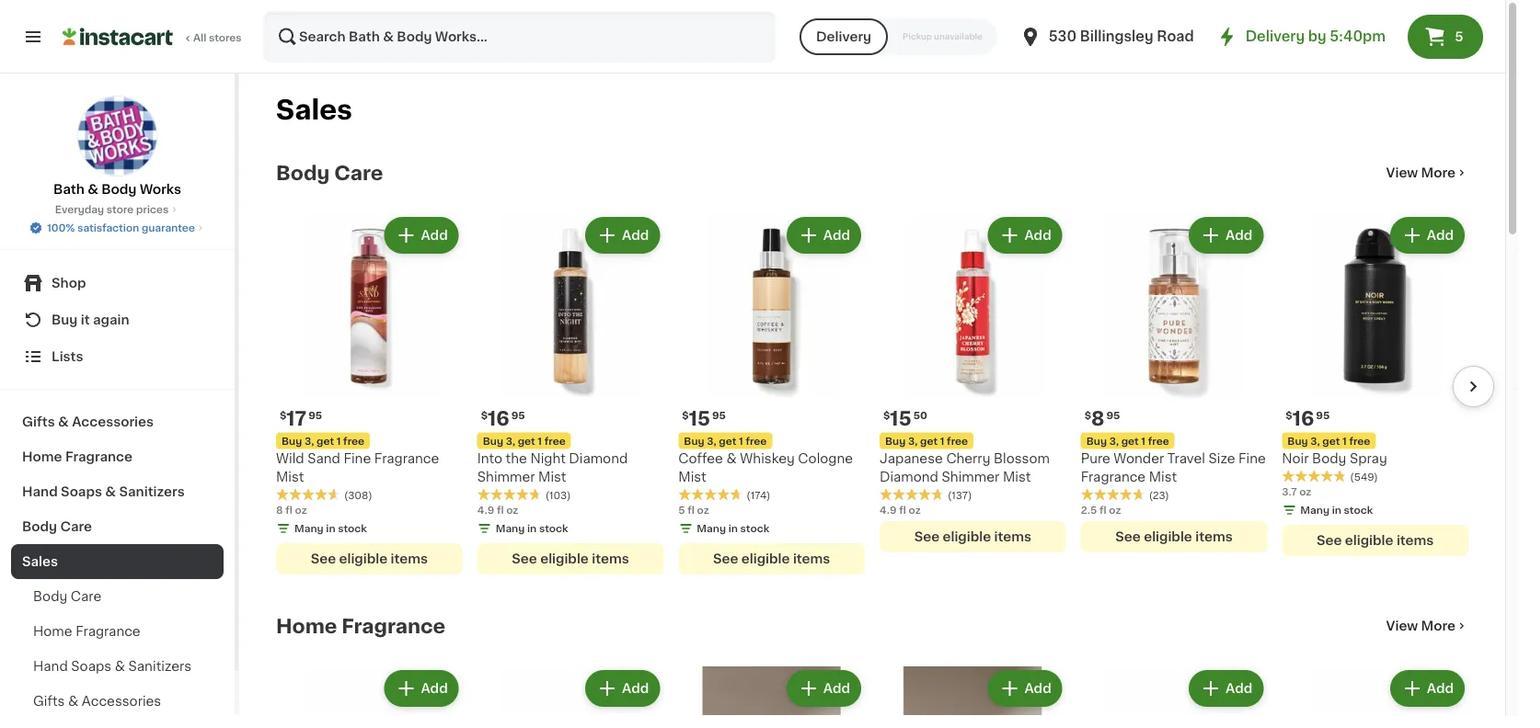 Task type: locate. For each thing, give the bounding box(es) containing it.
1 horizontal spatial shimmer
[[942, 471, 1000, 484]]

buy for wild sand fine fragrance mist
[[282, 436, 302, 447]]

0 horizontal spatial 8
[[276, 506, 283, 516]]

diamond down japanese at the right bottom of the page
[[880, 471, 939, 484]]

many in stock down (103)
[[496, 524, 568, 534]]

5 get from the left
[[719, 436, 737, 447]]

1 mist from the left
[[276, 471, 304, 484]]

see for pure wonder travel size fine fragrance mist
[[1116, 531, 1141, 544]]

95 for body
[[1316, 411, 1330, 421]]

japanese
[[880, 452, 943, 465]]

buy 3, get 1 free up coffee
[[684, 436, 767, 447]]

1 vertical spatial gifts & accessories
[[33, 696, 161, 709]]

95 for wonder
[[1107, 411, 1120, 421]]

1 up night
[[538, 436, 542, 447]]

6 3, from the left
[[1311, 436, 1320, 447]]

5 inside button
[[1455, 30, 1464, 43]]

mist down the wild
[[276, 471, 304, 484]]

1 horizontal spatial 16
[[1293, 410, 1314, 429]]

hand
[[22, 486, 58, 499], [33, 661, 68, 674]]

fl for $ 15 95
[[688, 506, 695, 516]]

3,
[[305, 436, 314, 447], [506, 436, 515, 447], [908, 436, 918, 447], [1110, 436, 1119, 447], [707, 436, 717, 447], [1311, 436, 1320, 447]]

1 15 from the left
[[890, 410, 912, 429]]

diamond right night
[[569, 452, 628, 465]]

many down the
[[496, 524, 525, 534]]

3, up sand
[[305, 436, 314, 447]]

get up the
[[518, 436, 535, 447]]

buy 3, get 1 free up the
[[483, 436, 566, 447]]

6 free from the left
[[1350, 436, 1371, 447]]

in down wild sand fine fragrance mist
[[326, 524, 336, 534]]

0 horizontal spatial shimmer
[[477, 471, 535, 484]]

instacart logo image
[[63, 26, 173, 48]]

100% satisfaction guarantee button
[[29, 217, 206, 236]]

view more link for home fragrance
[[1387, 618, 1469, 636]]

1 for body
[[1343, 436, 1347, 447]]

1 horizontal spatial 5
[[1455, 30, 1464, 43]]

buy 3, get 1 free for wonder
[[1087, 436, 1169, 447]]

0 horizontal spatial delivery
[[816, 30, 872, 43]]

stock down (174) at the bottom of the page
[[740, 524, 770, 534]]

see for japanese cherry blossom diamond shimmer mist
[[914, 531, 940, 544]]

3 mist from the left
[[1003, 471, 1031, 484]]

1 up japanese cherry blossom diamond shimmer mist
[[940, 436, 945, 447]]

see eligible items for fine
[[311, 553, 428, 566]]

0 horizontal spatial 5
[[679, 506, 685, 516]]

lists
[[52, 351, 83, 364]]

2 15 from the left
[[689, 410, 711, 429]]

oz for $ 17 95
[[295, 506, 307, 516]]

buy for pure wonder travel size fine fragrance mist
[[1087, 436, 1107, 447]]

blossom
[[994, 452, 1050, 465]]

sales inside sales link
[[22, 556, 58, 569]]

product group containing 8
[[1081, 214, 1268, 553]]

view for body care
[[1387, 167, 1418, 179]]

0 vertical spatial hand soaps & sanitizers link
[[11, 475, 224, 510]]

1 vertical spatial hand soaps & sanitizers
[[33, 661, 192, 674]]

in down coffee & whiskey cologne mist on the bottom
[[729, 524, 738, 534]]

5 inside item carousel region
[[679, 506, 685, 516]]

&
[[88, 183, 98, 196], [58, 416, 69, 429], [726, 452, 737, 465], [105, 486, 116, 499], [115, 661, 125, 674], [68, 696, 78, 709]]

see eligible items down (137)
[[914, 531, 1032, 544]]

0 vertical spatial view
[[1387, 167, 1418, 179]]

1 vertical spatial sanitizers
[[128, 661, 192, 674]]

1 vertical spatial view
[[1387, 620, 1418, 633]]

mist
[[276, 471, 304, 484], [538, 471, 566, 484], [1003, 471, 1031, 484], [1149, 471, 1177, 484], [679, 471, 707, 484]]

buy left it
[[52, 314, 78, 327]]

100%
[[47, 223, 75, 233]]

body care for the body care "link" related to body care's home fragrance link
[[33, 591, 101, 604]]

$ up pure
[[1085, 411, 1091, 421]]

oz right 3.7
[[1300, 487, 1312, 498]]

mist inside coffee & whiskey cologne mist
[[679, 471, 707, 484]]

0 vertical spatial gifts
[[22, 416, 55, 429]]

$ 16 95 for into
[[481, 410, 525, 429]]

care for the body care "link" related to body care's home fragrance link
[[71, 591, 101, 604]]

3, up the
[[506, 436, 515, 447]]

3 $ from the left
[[883, 411, 890, 421]]

4 get from the left
[[1122, 436, 1139, 447]]

5
[[1455, 30, 1464, 43], [679, 506, 685, 516]]

1 4.9 from the left
[[477, 506, 494, 516]]

1 vertical spatial soaps
[[71, 661, 111, 674]]

eligible down (174) at the bottom of the page
[[742, 553, 790, 566]]

None search field
[[263, 11, 776, 63]]

0 horizontal spatial sales
[[22, 556, 58, 569]]

oz
[[1300, 487, 1312, 498], [295, 506, 307, 516], [506, 506, 518, 516], [909, 506, 921, 516], [1109, 506, 1121, 516], [697, 506, 709, 516]]

sanitizers
[[119, 486, 185, 499], [128, 661, 192, 674]]

mist down blossom
[[1003, 471, 1031, 484]]

items for japanese cherry blossom diamond shimmer mist
[[994, 531, 1032, 544]]

16
[[488, 410, 510, 429], [1293, 410, 1314, 429]]

buy inside buy it again link
[[52, 314, 78, 327]]

the
[[506, 452, 527, 465]]

body care link
[[276, 162, 383, 184], [11, 510, 224, 545], [11, 580, 224, 615]]

4.9 down into
[[477, 506, 494, 516]]

1 horizontal spatial 15
[[890, 410, 912, 429]]

1 shimmer from the left
[[477, 471, 535, 484]]

free
[[343, 436, 364, 447], [545, 436, 566, 447], [947, 436, 968, 447], [1148, 436, 1169, 447], [746, 436, 767, 447], [1350, 436, 1371, 447]]

see eligible items button down (23)
[[1081, 522, 1268, 553]]

4.9
[[477, 506, 494, 516], [880, 506, 897, 516]]

$ for japanese cherry blossom diamond shimmer mist
[[883, 411, 890, 421]]

hand soaps & sanitizers link
[[11, 475, 224, 510], [11, 650, 224, 685]]

see eligible items down (23)
[[1116, 531, 1233, 544]]

body care link for body care's home fragrance link
[[11, 580, 224, 615]]

95 up coffee
[[712, 411, 726, 421]]

$ 8 95
[[1085, 410, 1120, 429]]

1 horizontal spatial fine
[[1239, 452, 1266, 465]]

see eligible items down (103)
[[512, 553, 629, 566]]

home fragrance link for body care
[[11, 615, 224, 650]]

$ 16 95
[[481, 410, 525, 429], [1286, 410, 1330, 429]]

4 1 from the left
[[1142, 436, 1146, 447]]

100% satisfaction guarantee
[[47, 223, 195, 233]]

get for wonder
[[1122, 436, 1139, 447]]

2 16 from the left
[[1293, 410, 1314, 429]]

0 vertical spatial soaps
[[61, 486, 102, 499]]

soaps for 1st "hand soaps & sanitizers" link from the bottom of the page
[[71, 661, 111, 674]]

oz for $ 15 95
[[697, 506, 709, 516]]

2 3, from the left
[[506, 436, 515, 447]]

stock inside product 'group'
[[338, 524, 367, 534]]

get up noir body spray
[[1323, 436, 1340, 447]]

1 vertical spatial view more link
[[1387, 618, 1469, 636]]

$ inside $ 15 95
[[682, 411, 689, 421]]

buy for japanese cherry blossom diamond shimmer mist
[[885, 436, 906, 447]]

2 1 from the left
[[538, 436, 542, 447]]

(549)
[[1350, 473, 1378, 483]]

view more link for body care
[[1387, 164, 1469, 182]]

$ up noir
[[1286, 411, 1293, 421]]

whiskey
[[740, 452, 795, 465]]

1 horizontal spatial diamond
[[880, 471, 939, 484]]

oz for $ 16 95
[[506, 506, 518, 516]]

1 vertical spatial hand
[[33, 661, 68, 674]]

view for home fragrance
[[1387, 620, 1418, 633]]

3 1 from the left
[[940, 436, 945, 447]]

delivery inside button
[[816, 30, 872, 43]]

4 95 from the left
[[712, 411, 726, 421]]

0 horizontal spatial fine
[[344, 452, 371, 465]]

soaps
[[61, 486, 102, 499], [71, 661, 111, 674]]

buy 3, get 1 free up noir body spray
[[1288, 436, 1371, 447]]

3, up japanese at the right bottom of the page
[[908, 436, 918, 447]]

in down the into the night diamond shimmer mist
[[527, 524, 537, 534]]

guarantee
[[142, 223, 195, 233]]

1 fine from the left
[[344, 452, 371, 465]]

shimmer down cherry
[[942, 471, 1000, 484]]

95 for sand
[[308, 411, 322, 421]]

buy 3, get 1 free up japanese at the right bottom of the page
[[885, 436, 968, 447]]

1 $ from the left
[[280, 411, 287, 421]]

1 view from the top
[[1387, 167, 1418, 179]]

see eligible items button for spray
[[1282, 526, 1469, 557]]

shimmer inside the into the night diamond shimmer mist
[[477, 471, 535, 484]]

item carousel region
[[250, 206, 1495, 586]]

1 horizontal spatial sales
[[276, 97, 352, 123]]

get for body
[[1323, 436, 1340, 447]]

5 fl oz
[[679, 506, 709, 516]]

(23)
[[1149, 491, 1169, 501]]

bath & body works
[[53, 183, 181, 196]]

1 4.9 fl oz from the left
[[477, 506, 518, 516]]

eligible for blossom
[[943, 531, 991, 544]]

body care for the body care "link" to the middle
[[22, 521, 92, 534]]

see for coffee & whiskey cologne mist
[[713, 553, 739, 566]]

5 free from the left
[[746, 436, 767, 447]]

2 4.9 from the left
[[880, 506, 897, 516]]

4 buy 3, get 1 free from the left
[[1087, 436, 1169, 447]]

see eligible items button down (137)
[[880, 522, 1066, 553]]

0 vertical spatial sales
[[276, 97, 352, 123]]

eligible for night
[[540, 553, 589, 566]]

get up wonder
[[1122, 436, 1139, 447]]

1 vertical spatial gifts & accessories link
[[11, 685, 224, 717]]

many in stock inside product 'group'
[[294, 524, 367, 534]]

1 get from the left
[[317, 436, 334, 447]]

sales
[[276, 97, 352, 123], [22, 556, 58, 569]]

0 vertical spatial 5
[[1455, 30, 1464, 43]]

home
[[22, 451, 62, 464], [276, 617, 337, 637], [33, 626, 72, 639]]

lists link
[[11, 339, 224, 375]]

2 4.9 fl oz from the left
[[880, 506, 921, 516]]

many down 3.7 oz
[[1301, 506, 1330, 516]]

95 inside $ 8 95
[[1107, 411, 1120, 421]]

3 95 from the left
[[1107, 411, 1120, 421]]

see eligible items down (549)
[[1317, 535, 1434, 548]]

3 buy 3, get 1 free from the left
[[885, 436, 968, 447]]

1 vertical spatial body care
[[22, 521, 92, 534]]

★★★★★
[[1282, 470, 1347, 483], [1282, 470, 1347, 483], [276, 489, 341, 501], [276, 489, 341, 501], [477, 489, 542, 501], [477, 489, 542, 501], [880, 489, 944, 501], [880, 489, 944, 501], [1081, 489, 1145, 501], [1081, 489, 1145, 501], [679, 489, 743, 501], [679, 489, 743, 501]]

many in stock for body
[[1301, 506, 1373, 516]]

0 horizontal spatial 4.9
[[477, 506, 494, 516]]

mist inside japanese cherry blossom diamond shimmer mist
[[1003, 471, 1031, 484]]

3 fl from the left
[[899, 506, 906, 516]]

$ for coffee & whiskey cologne mist
[[682, 411, 689, 421]]

95 right '17'
[[308, 411, 322, 421]]

3, for noir
[[1311, 436, 1320, 447]]

fine right sand
[[344, 452, 371, 465]]

see for noir body spray
[[1317, 535, 1342, 548]]

stock for spray
[[1344, 506, 1373, 516]]

eligible down (23)
[[1144, 531, 1193, 544]]

1 buy 3, get 1 free from the left
[[282, 436, 364, 447]]

4 mist from the left
[[1149, 471, 1177, 484]]

sales link
[[11, 545, 224, 580]]

2 buy 3, get 1 free from the left
[[483, 436, 566, 447]]

95 inside $ 17 95
[[308, 411, 322, 421]]

many in stock for &
[[697, 524, 770, 534]]

0 horizontal spatial diamond
[[569, 452, 628, 465]]

0 vertical spatial view more
[[1387, 167, 1456, 179]]

oz down the
[[506, 506, 518, 516]]

5 buy 3, get 1 free from the left
[[684, 436, 767, 447]]

free up whiskey at the bottom of the page
[[746, 436, 767, 447]]

2 vertical spatial body care link
[[11, 580, 224, 615]]

1 vertical spatial 8
[[276, 506, 283, 516]]

1 view more link from the top
[[1387, 164, 1469, 182]]

$ up the wild
[[280, 411, 287, 421]]

noir body spray
[[1282, 452, 1388, 465]]

1 up wonder
[[1142, 436, 1146, 447]]

4 $ from the left
[[1085, 411, 1091, 421]]

2 $ 16 95 from the left
[[1286, 410, 1330, 429]]

2 shimmer from the left
[[942, 471, 1000, 484]]

1 vertical spatial view more
[[1387, 620, 1456, 633]]

many in stock down (308)
[[294, 524, 367, 534]]

3 3, from the left
[[908, 436, 918, 447]]

shimmer inside japanese cherry blossom diamond shimmer mist
[[942, 471, 1000, 484]]

1 vertical spatial hand soaps & sanitizers link
[[11, 650, 224, 685]]

free up wonder
[[1148, 436, 1169, 447]]

1 vertical spatial accessories
[[82, 696, 161, 709]]

fl down into
[[497, 506, 504, 516]]

0 vertical spatial hand soaps & sanitizers
[[22, 486, 185, 499]]

everyday
[[55, 205, 104, 215]]

5 1 from the left
[[739, 436, 743, 447]]

many
[[1301, 506, 1330, 516], [294, 524, 324, 534], [496, 524, 525, 534], [697, 524, 726, 534]]

1 free from the left
[[343, 436, 364, 447]]

2 vertical spatial body care
[[33, 591, 101, 604]]

0 horizontal spatial $ 16 95
[[481, 410, 525, 429]]

free for wonder
[[1148, 436, 1169, 447]]

2 95 from the left
[[511, 411, 525, 421]]

4.9 fl oz down japanese at the right bottom of the page
[[880, 506, 921, 516]]

body inside item carousel region
[[1312, 452, 1347, 465]]

see eligible items down (174) at the bottom of the page
[[713, 553, 830, 566]]

buy up into
[[483, 436, 503, 447]]

fragrance inside wild sand fine fragrance mist
[[374, 452, 439, 465]]

oz for $ 8 95
[[1109, 506, 1121, 516]]

add
[[421, 229, 448, 242], [622, 229, 649, 242], [823, 229, 850, 242], [1025, 229, 1052, 242], [1226, 229, 1253, 242], [1427, 229, 1454, 242], [421, 683, 448, 696], [622, 683, 649, 696], [823, 683, 850, 696], [1025, 683, 1052, 696], [1226, 683, 1253, 696], [1427, 683, 1454, 696]]

1 gifts & accessories link from the top
[[11, 405, 224, 440]]

2 fine from the left
[[1239, 452, 1266, 465]]

0 vertical spatial view more link
[[1387, 164, 1469, 182]]

$ up into
[[481, 411, 488, 421]]

home fragrance link for gifts & accessories
[[11, 440, 224, 475]]

items
[[994, 531, 1032, 544], [1196, 531, 1233, 544], [1397, 535, 1434, 548], [391, 553, 428, 566], [592, 553, 629, 566], [793, 553, 830, 566]]

many for wild sand fine fragrance mist
[[294, 524, 324, 534]]

8 down the wild
[[276, 506, 283, 516]]

2 view more link from the top
[[1387, 618, 1469, 636]]

free up the spray
[[1350, 436, 1371, 447]]

95 up the
[[511, 411, 525, 421]]

delivery
[[1246, 30, 1305, 43], [816, 30, 872, 43]]

1 vertical spatial 5
[[679, 506, 685, 516]]

fl for $ 17 95
[[285, 506, 292, 516]]

fl down coffee
[[688, 506, 695, 516]]

eligible
[[943, 531, 991, 544], [1144, 531, 1193, 544], [1345, 535, 1394, 548], [339, 553, 388, 566], [540, 553, 589, 566], [742, 553, 790, 566]]

2 mist from the left
[[538, 471, 566, 484]]

3, down $ 8 95
[[1110, 436, 1119, 447]]

eligible down (308)
[[339, 553, 388, 566]]

buy for into the night diamond shimmer mist
[[483, 436, 503, 447]]

4.9 for 15
[[880, 506, 897, 516]]

buy 3, get 1 free up wonder
[[1087, 436, 1169, 447]]

2 free from the left
[[545, 436, 566, 447]]

4 fl from the left
[[1100, 506, 1107, 516]]

diamond inside japanese cherry blossom diamond shimmer mist
[[880, 471, 939, 484]]

hand soaps & sanitizers
[[22, 486, 185, 499], [33, 661, 192, 674]]

stock down (549)
[[1344, 506, 1373, 516]]

more
[[1422, 167, 1456, 179], [1422, 620, 1456, 633]]

view more
[[1387, 167, 1456, 179], [1387, 620, 1456, 633]]

free up night
[[545, 436, 566, 447]]

stock for fine
[[338, 524, 367, 534]]

0 horizontal spatial 15
[[689, 410, 711, 429]]

1 horizontal spatial delivery
[[1246, 30, 1305, 43]]

gifts
[[22, 416, 55, 429], [33, 696, 65, 709]]

3 get from the left
[[920, 436, 938, 447]]

8
[[1091, 410, 1105, 429], [276, 506, 283, 516]]

1 vertical spatial more
[[1422, 620, 1456, 633]]

oz down the wild
[[295, 506, 307, 516]]

1 up sand
[[337, 436, 341, 447]]

product group
[[276, 214, 463, 575], [477, 214, 664, 575], [679, 214, 865, 575], [880, 214, 1066, 553], [1081, 214, 1268, 553], [1282, 214, 1469, 557], [276, 667, 463, 717], [477, 667, 664, 717], [679, 667, 865, 717], [880, 667, 1066, 717], [1081, 667, 1268, 717], [1282, 667, 1469, 717]]

view
[[1387, 167, 1418, 179], [1387, 620, 1418, 633]]

many down 8 fl oz
[[294, 524, 324, 534]]

home fragrance for gifts & accessories
[[33, 626, 141, 639]]

95
[[308, 411, 322, 421], [511, 411, 525, 421], [1107, 411, 1120, 421], [712, 411, 726, 421], [1316, 411, 1330, 421]]

0 horizontal spatial 16
[[488, 410, 510, 429]]

6 buy 3, get 1 free from the left
[[1288, 436, 1371, 447]]

0 vertical spatial diamond
[[569, 452, 628, 465]]

stock for night
[[539, 524, 568, 534]]

0 horizontal spatial 4.9 fl oz
[[477, 506, 518, 516]]

Search field
[[265, 13, 774, 61]]

2 get from the left
[[518, 436, 535, 447]]

in down noir body spray
[[1332, 506, 1342, 516]]

mist down coffee
[[679, 471, 707, 484]]

1 horizontal spatial 4.9 fl oz
[[880, 506, 921, 516]]

15 left 50
[[890, 410, 912, 429]]

2 view from the top
[[1387, 620, 1418, 633]]

3 free from the left
[[947, 436, 968, 447]]

buy up pure
[[1087, 436, 1107, 447]]

satisfaction
[[77, 223, 139, 233]]

$ inside $ 15 50
[[883, 411, 890, 421]]

1 3, from the left
[[305, 436, 314, 447]]

oz down coffee
[[697, 506, 709, 516]]

fine
[[344, 452, 371, 465], [1239, 452, 1266, 465]]

5 fl from the left
[[688, 506, 695, 516]]

2 $ from the left
[[481, 411, 488, 421]]

6 $ from the left
[[1286, 411, 1293, 421]]

5 $ from the left
[[682, 411, 689, 421]]

$ inside $ 8 95
[[1085, 411, 1091, 421]]

home fragrance
[[22, 451, 132, 464], [276, 617, 446, 637], [33, 626, 141, 639]]

6 get from the left
[[1323, 436, 1340, 447]]

1 horizontal spatial 4.9
[[880, 506, 897, 516]]

see eligible items button for travel
[[1081, 522, 1268, 553]]

shimmer down the
[[477, 471, 535, 484]]

buy up the wild
[[282, 436, 302, 447]]

see eligible items down (308)
[[311, 553, 428, 566]]

gifts & accessories
[[22, 416, 154, 429], [33, 696, 161, 709]]

1 up whiskey at the bottom of the page
[[739, 436, 743, 447]]

see
[[914, 531, 940, 544], [1116, 531, 1141, 544], [1317, 535, 1342, 548], [311, 553, 336, 566], [512, 553, 537, 566], [713, 553, 739, 566]]

8 up pure
[[1091, 410, 1105, 429]]

$ inside $ 17 95
[[280, 411, 287, 421]]

buy up coffee
[[684, 436, 705, 447]]

4.9 fl oz down into
[[477, 506, 518, 516]]

care for the body care "link" to the middle
[[60, 521, 92, 534]]

1 horizontal spatial $ 16 95
[[1286, 410, 1330, 429]]

4 free from the left
[[1148, 436, 1169, 447]]

16 for noir
[[1293, 410, 1314, 429]]

5:40pm
[[1330, 30, 1386, 43]]

fine right size
[[1239, 452, 1266, 465]]

many inside product 'group'
[[294, 524, 324, 534]]

night
[[530, 452, 566, 465]]

fl down japanese at the right bottom of the page
[[899, 506, 906, 516]]

4.9 fl oz
[[477, 506, 518, 516], [880, 506, 921, 516]]

5 95 from the left
[[1316, 411, 1330, 421]]

0 vertical spatial body care link
[[276, 162, 383, 184]]

store
[[107, 205, 134, 215]]

1 16 from the left
[[488, 410, 510, 429]]

many in stock for sand
[[294, 524, 367, 534]]

eligible for travel
[[1144, 531, 1193, 544]]

15
[[890, 410, 912, 429], [689, 410, 711, 429]]

$ 16 95 up noir
[[1286, 410, 1330, 429]]

4.9 fl oz for 15
[[880, 506, 921, 516]]

1 view more from the top
[[1387, 167, 1456, 179]]

sand
[[308, 452, 340, 465]]

6 1 from the left
[[1343, 436, 1347, 447]]

body care
[[276, 163, 383, 183], [22, 521, 92, 534], [33, 591, 101, 604]]

buy 3, get 1 free for body
[[1288, 436, 1371, 447]]

2 fl from the left
[[497, 506, 504, 516]]

95 inside $ 15 95
[[712, 411, 726, 421]]

oz right 2.5
[[1109, 506, 1121, 516]]

1 vertical spatial sales
[[22, 556, 58, 569]]

2.5 fl oz
[[1081, 506, 1121, 516]]

delivery by 5:40pm link
[[1216, 26, 1386, 48]]

free up cherry
[[947, 436, 968, 447]]

see eligible items for blossom
[[914, 531, 1032, 544]]

1 more from the top
[[1422, 167, 1456, 179]]

view more for body care
[[1387, 167, 1456, 179]]

0 vertical spatial care
[[334, 163, 383, 183]]

5 for 5 fl oz
[[679, 506, 685, 516]]

3, for pure
[[1110, 436, 1119, 447]]

1 fl from the left
[[285, 506, 292, 516]]

5 mist from the left
[[679, 471, 707, 484]]

home fragrance link
[[11, 440, 224, 475], [11, 615, 224, 650], [276, 616, 446, 638]]

2 more from the top
[[1422, 620, 1456, 633]]

$ up coffee
[[682, 411, 689, 421]]

mist up (23)
[[1149, 471, 1177, 484]]

1 1 from the left
[[337, 436, 341, 447]]

get up sand
[[317, 436, 334, 447]]

all stores
[[193, 33, 242, 43]]

get up japanese at the right bottom of the page
[[920, 436, 938, 447]]

95 up pure
[[1107, 411, 1120, 421]]

5 3, from the left
[[707, 436, 717, 447]]

2 vertical spatial care
[[71, 591, 101, 604]]

eligible for fine
[[339, 553, 388, 566]]

body
[[276, 163, 330, 183], [102, 183, 137, 196], [1312, 452, 1347, 465], [22, 521, 57, 534], [33, 591, 67, 604]]

0 vertical spatial gifts & accessories
[[22, 416, 154, 429]]

2 view more from the top
[[1387, 620, 1456, 633]]

3, up coffee
[[707, 436, 717, 447]]

stock down (103)
[[539, 524, 568, 534]]

fine inside pure wonder travel size fine fragrance mist
[[1239, 452, 1266, 465]]

1 vertical spatial diamond
[[880, 471, 939, 484]]

16 for into
[[488, 410, 510, 429]]

0 vertical spatial 8
[[1091, 410, 1105, 429]]

accessories
[[72, 416, 154, 429], [82, 696, 161, 709]]

see eligible items
[[914, 531, 1032, 544], [1116, 531, 1233, 544], [1317, 535, 1434, 548], [311, 553, 428, 566], [512, 553, 629, 566], [713, 553, 830, 566]]

buy up japanese at the right bottom of the page
[[885, 436, 906, 447]]

4 3, from the left
[[1110, 436, 1119, 447]]

15 up coffee
[[689, 410, 711, 429]]

$ 16 95 up into
[[481, 410, 525, 429]]

see eligible items button down (308)
[[276, 544, 463, 575]]

in inside product 'group'
[[326, 524, 336, 534]]

soaps for second "hand soaps & sanitizers" link from the bottom
[[61, 486, 102, 499]]

everyday store prices
[[55, 205, 169, 215]]

0 vertical spatial more
[[1422, 167, 1456, 179]]

buy up noir
[[1288, 436, 1308, 447]]

see eligible items button down (103)
[[477, 544, 664, 575]]

$ 16 95 for noir
[[1286, 410, 1330, 429]]

1 $ 16 95 from the left
[[481, 410, 525, 429]]

items for pure wonder travel size fine fragrance mist
[[1196, 531, 1233, 544]]

16 up noir
[[1293, 410, 1314, 429]]

0 vertical spatial gifts & accessories link
[[11, 405, 224, 440]]

oz down japanese at the right bottom of the page
[[909, 506, 921, 516]]

many in stock down (549)
[[1301, 506, 1373, 516]]

1 vertical spatial care
[[60, 521, 92, 534]]

buy 3, get 1 free up sand
[[282, 436, 364, 447]]

body care link for body care's view more link
[[276, 162, 383, 184]]

0 vertical spatial accessories
[[72, 416, 154, 429]]

many for coffee & whiskey cologne mist
[[697, 524, 726, 534]]

all stores link
[[63, 11, 243, 63]]

shimmer
[[477, 471, 535, 484], [942, 471, 1000, 484]]

fl right 2.5
[[1100, 506, 1107, 516]]

get
[[317, 436, 334, 447], [518, 436, 535, 447], [920, 436, 938, 447], [1122, 436, 1139, 447], [719, 436, 737, 447], [1323, 436, 1340, 447]]

diamond inside the into the night diamond shimmer mist
[[569, 452, 628, 465]]

see eligible items button down (174) at the bottom of the page
[[679, 544, 865, 575]]

pure wonder travel size fine fragrance mist
[[1081, 452, 1266, 484]]

1 95 from the left
[[308, 411, 322, 421]]

eligible down (137)
[[943, 531, 991, 544]]



Task type: describe. For each thing, give the bounding box(es) containing it.
50
[[914, 411, 928, 421]]

works
[[140, 183, 181, 196]]

4.9 for 16
[[477, 506, 494, 516]]

$ for pure wonder travel size fine fragrance mist
[[1085, 411, 1091, 421]]

eligible for spray
[[1345, 535, 1394, 548]]

buy 3, get 1 free for &
[[684, 436, 767, 447]]

3, for japanese
[[908, 436, 918, 447]]

delivery for delivery by 5:40pm
[[1246, 30, 1305, 43]]

delivery by 5:40pm
[[1246, 30, 1386, 43]]

stores
[[209, 33, 242, 43]]

2 hand soaps & sanitizers link from the top
[[11, 650, 224, 685]]

see eligible items for spray
[[1317, 535, 1434, 548]]

buy 3, get 1 free for cherry
[[885, 436, 968, 447]]

road
[[1157, 30, 1194, 43]]

shimmer for 15
[[942, 471, 1000, 484]]

home fragrance for body care
[[22, 451, 132, 464]]

0 vertical spatial sanitizers
[[119, 486, 185, 499]]

$ for into the night diamond shimmer mist
[[481, 411, 488, 421]]

fl for $ 8 95
[[1100, 506, 1107, 516]]

5 button
[[1408, 15, 1484, 59]]

coffee & whiskey cologne mist
[[679, 452, 853, 484]]

free for sand
[[343, 436, 364, 447]]

get for cherry
[[920, 436, 938, 447]]

1 for cherry
[[940, 436, 945, 447]]

2 gifts & accessories link from the top
[[11, 685, 224, 717]]

all
[[193, 33, 206, 43]]

home for gifts & accessories
[[33, 626, 72, 639]]

in for the
[[527, 524, 537, 534]]

bath & body works logo image
[[77, 96, 158, 177]]

3.7
[[1282, 487, 1297, 498]]

in for &
[[729, 524, 738, 534]]

95 for &
[[712, 411, 726, 421]]

product group containing 17
[[276, 214, 463, 575]]

$ for wild sand fine fragrance mist
[[280, 411, 287, 421]]

more for care
[[1422, 167, 1456, 179]]

shop
[[52, 277, 86, 290]]

3, for wild
[[305, 436, 314, 447]]

cologne
[[798, 452, 853, 465]]

1 for sand
[[337, 436, 341, 447]]

again
[[93, 314, 129, 327]]

see eligible items button for fine
[[276, 544, 463, 575]]

mist inside pure wonder travel size fine fragrance mist
[[1149, 471, 1177, 484]]

$ 15 50
[[883, 410, 928, 429]]

3, for into
[[506, 436, 515, 447]]

hand soaps & sanitizers for second "hand soaps & sanitizers" link from the bottom
[[22, 486, 185, 499]]

1 for the
[[538, 436, 542, 447]]

buy it again link
[[11, 302, 224, 339]]

by
[[1308, 30, 1327, 43]]

items for wild sand fine fragrance mist
[[391, 553, 428, 566]]

bath & body works link
[[53, 96, 181, 199]]

0 vertical spatial hand
[[22, 486, 58, 499]]

see eligible items for night
[[512, 553, 629, 566]]

15 for $ 15 50
[[890, 410, 912, 429]]

into the night diamond shimmer mist
[[477, 452, 628, 484]]

japanese cherry blossom diamond shimmer mist
[[880, 452, 1050, 484]]

0 vertical spatial body care
[[276, 163, 383, 183]]

shop link
[[11, 265, 224, 302]]

fine inside wild sand fine fragrance mist
[[344, 452, 371, 465]]

1 vertical spatial body care link
[[11, 510, 224, 545]]

more for fragrance
[[1422, 620, 1456, 633]]

buy 3, get 1 free for sand
[[282, 436, 364, 447]]

many for into the night diamond shimmer mist
[[496, 524, 525, 534]]

8 fl oz
[[276, 506, 307, 516]]

3.7 oz
[[1282, 487, 1312, 498]]

buy 3, get 1 free for the
[[483, 436, 566, 447]]

spray
[[1350, 452, 1388, 465]]

everyday store prices link
[[55, 202, 180, 217]]

noir
[[1282, 452, 1309, 465]]

see for wild sand fine fragrance mist
[[311, 553, 336, 566]]

95 for the
[[511, 411, 525, 421]]

see eligible items for travel
[[1116, 531, 1233, 544]]

service type group
[[800, 18, 997, 55]]

(103)
[[545, 491, 571, 501]]

wonder
[[1114, 452, 1164, 465]]

size
[[1209, 452, 1236, 465]]

see for into the night diamond shimmer mist
[[512, 553, 537, 566]]

$ 17 95
[[280, 410, 322, 429]]

into
[[477, 452, 503, 465]]

cherry
[[946, 452, 991, 465]]

mist inside wild sand fine fragrance mist
[[276, 471, 304, 484]]

pure
[[1081, 452, 1111, 465]]

free for the
[[545, 436, 566, 447]]

530 billingsley road button
[[1020, 11, 1194, 63]]

diamond for 16
[[569, 452, 628, 465]]

coffee
[[679, 452, 723, 465]]

fragrance inside pure wonder travel size fine fragrance mist
[[1081, 471, 1146, 484]]

buy it again
[[52, 314, 129, 327]]

fl for $ 15 50
[[899, 506, 906, 516]]

1 hand soaps & sanitizers link from the top
[[11, 475, 224, 510]]

oz for $ 15 50
[[909, 506, 921, 516]]

see eligible items button for whiskey
[[679, 544, 865, 575]]

& inside coffee & whiskey cologne mist
[[726, 452, 737, 465]]

bath
[[53, 183, 85, 196]]

get for &
[[719, 436, 737, 447]]

fl for $ 16 95
[[497, 506, 504, 516]]

see eligible items for whiskey
[[713, 553, 830, 566]]

in for sand
[[326, 524, 336, 534]]

mist inside the into the night diamond shimmer mist
[[538, 471, 566, 484]]

4.9 fl oz for 16
[[477, 506, 518, 516]]

it
[[81, 314, 90, 327]]

1 vertical spatial gifts
[[33, 696, 65, 709]]

many for noir body spray
[[1301, 506, 1330, 516]]

(174)
[[747, 491, 771, 501]]

hand soaps & sanitizers for 1st "hand soaps & sanitizers" link from the bottom of the page
[[33, 661, 192, 674]]

530 billingsley road
[[1049, 30, 1194, 43]]

free for &
[[746, 436, 767, 447]]

2.5
[[1081, 506, 1097, 516]]

3, for coffee
[[707, 436, 717, 447]]

530
[[1049, 30, 1077, 43]]

(137)
[[948, 491, 972, 501]]

billingsley
[[1080, 30, 1154, 43]]

view more for home fragrance
[[1387, 620, 1456, 633]]

get for the
[[518, 436, 535, 447]]

free for body
[[1350, 436, 1371, 447]]

home for body care
[[22, 451, 62, 464]]

1 for wonder
[[1142, 436, 1146, 447]]

wild
[[276, 452, 304, 465]]

17
[[287, 410, 307, 429]]

shimmer for 16
[[477, 471, 535, 484]]

delivery button
[[800, 18, 888, 55]]

(308)
[[344, 491, 372, 501]]

buy for noir body spray
[[1288, 436, 1308, 447]]

wild sand fine fragrance mist
[[276, 452, 439, 484]]

$ 15 95
[[682, 410, 726, 429]]

1 horizontal spatial 8
[[1091, 410, 1105, 429]]

prices
[[136, 205, 169, 215]]

travel
[[1168, 452, 1206, 465]]



Task type: vqa. For each thing, say whether or not it's contained in the screenshot.
see eligible items associated with Travel
yes



